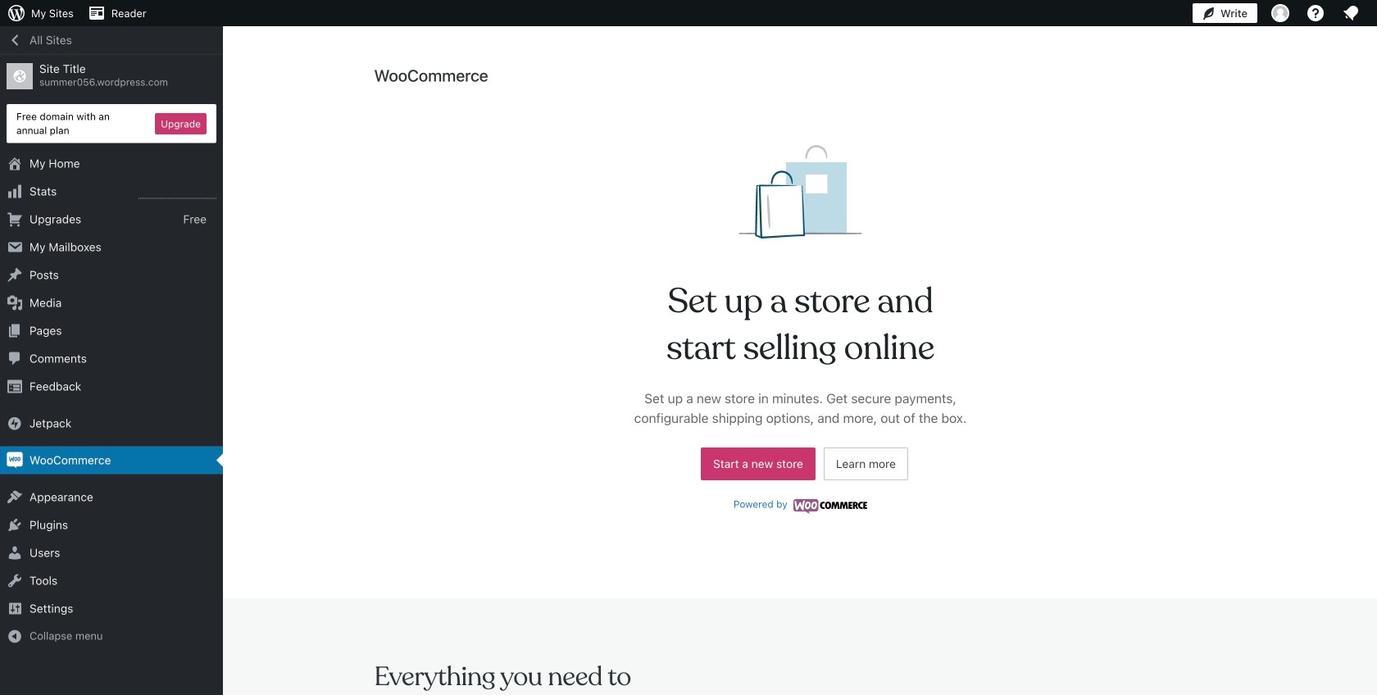 Task type: vqa. For each thing, say whether or not it's contained in the screenshot.
the My Profile Icon
yes



Task type: describe. For each thing, give the bounding box(es) containing it.
manage your notifications image
[[1341, 3, 1361, 23]]

help image
[[1306, 3, 1326, 23]]

1 list item from the top
[[1370, 84, 1377, 161]]

1 img image from the top
[[7, 415, 23, 432]]

3 list item from the top
[[1370, 237, 1377, 298]]



Task type: locate. For each thing, give the bounding box(es) containing it.
2 img image from the top
[[7, 452, 23, 469]]

list item
[[1370, 84, 1377, 161], [1370, 161, 1377, 237], [1370, 237, 1377, 298]]

img image
[[7, 415, 23, 432], [7, 452, 23, 469]]

1 vertical spatial img image
[[7, 452, 23, 469]]

highest hourly views 0 image
[[139, 188, 216, 199]]

my profile image
[[1272, 4, 1290, 22]]

0 vertical spatial img image
[[7, 415, 23, 432]]

2 list item from the top
[[1370, 161, 1377, 237]]



